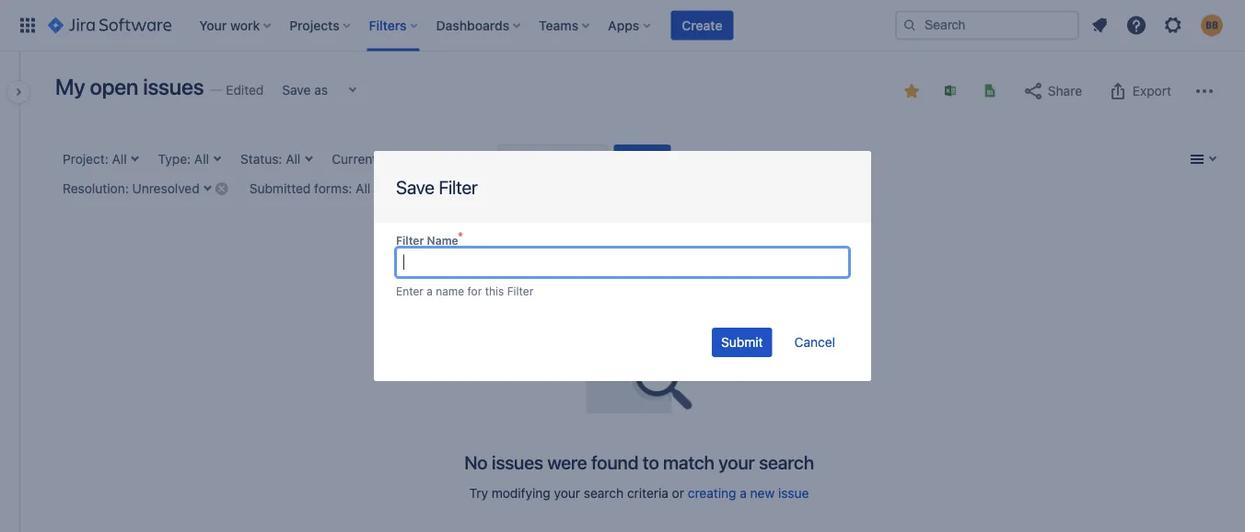 Task type: describe. For each thing, give the bounding box(es) containing it.
save for save as
[[282, 82, 311, 98]]

save for save filter
[[396, 176, 435, 198]]

open in google sheets image
[[983, 83, 997, 98]]

new
[[750, 486, 775, 501]]

match
[[663, 451, 715, 473]]

found
[[591, 451, 639, 473]]

were
[[547, 451, 587, 473]]

save as button
[[273, 76, 337, 105]]

2 remove criteria image from the left
[[385, 181, 400, 196]]

switch to jql
[[684, 151, 767, 166]]

0 vertical spatial filter
[[439, 176, 478, 198]]

edited
[[226, 82, 264, 98]]

Search issues using keywords text field
[[498, 145, 608, 174]]

0 vertical spatial to
[[727, 151, 739, 166]]

required image
[[458, 232, 468, 247]]

this
[[485, 285, 504, 297]]

create
[[682, 17, 723, 33]]

name
[[427, 234, 458, 247]]

enter a name for this filter
[[396, 285, 533, 297]]

0 vertical spatial a
[[427, 285, 433, 297]]

open in microsoft excel image
[[943, 83, 958, 98]]

name
[[436, 285, 464, 297]]

try modifying your search criteria or creating a new issue
[[469, 486, 809, 501]]

1 remove criteria image from the left
[[214, 181, 229, 196]]

create banner
[[0, 0, 1245, 52]]

try
[[469, 486, 488, 501]]

2 horizontal spatial filter
[[507, 285, 533, 297]]

issue
[[778, 486, 809, 501]]

share link
[[1013, 76, 1091, 106]]

0 vertical spatial search
[[759, 451, 814, 473]]

0 horizontal spatial your
[[554, 486, 580, 501]]

small image
[[904, 84, 919, 99]]

or
[[672, 486, 684, 501]]

save filter
[[396, 176, 478, 198]]

search image
[[903, 18, 917, 33]]

filter name
[[396, 234, 458, 247]]

save as
[[282, 82, 328, 98]]

1 vertical spatial to
[[643, 451, 659, 473]]

open
[[90, 74, 138, 99]]

search
[[621, 152, 664, 167]]

cancel
[[794, 335, 835, 350]]

Filter Name text field
[[396, 248, 849, 277]]

export button
[[1098, 76, 1181, 106]]

modifying
[[492, 486, 551, 501]]

search button
[[614, 145, 671, 174]]

1 vertical spatial search
[[584, 486, 624, 501]]

1 horizontal spatial issues
[[492, 451, 543, 473]]



Task type: locate. For each thing, give the bounding box(es) containing it.
a left new
[[740, 486, 747, 501]]

search
[[759, 451, 814, 473], [584, 486, 624, 501]]

switch
[[684, 151, 724, 166]]

0 horizontal spatial a
[[427, 285, 433, 297]]

1 vertical spatial save
[[396, 176, 435, 198]]

2 vertical spatial filter
[[507, 285, 533, 297]]

issues
[[143, 74, 204, 99], [492, 451, 543, 473]]

creating a new issue link
[[688, 486, 809, 501]]

0 horizontal spatial to
[[643, 451, 659, 473]]

for
[[467, 285, 482, 297]]

no
[[464, 451, 488, 473]]

remove criteria image
[[214, 181, 229, 196], [385, 181, 400, 196]]

your up creating a new issue 'link'
[[719, 451, 755, 473]]

0 vertical spatial issues
[[143, 74, 204, 99]]

filter right this
[[507, 285, 533, 297]]

filter left name
[[396, 234, 424, 247]]

my open issues
[[55, 74, 204, 99]]

your
[[719, 451, 755, 473], [554, 486, 580, 501]]

a
[[427, 285, 433, 297], [740, 486, 747, 501]]

1 horizontal spatial remove criteria image
[[385, 181, 400, 196]]

create button
[[671, 11, 734, 40]]

1 horizontal spatial to
[[727, 151, 739, 166]]

primary element
[[11, 0, 895, 51]]

1 horizontal spatial search
[[759, 451, 814, 473]]

0 horizontal spatial save
[[282, 82, 311, 98]]

filter up required icon
[[439, 176, 478, 198]]

no issues were found to match your search
[[464, 451, 814, 473]]

0 vertical spatial your
[[719, 451, 755, 473]]

export
[[1133, 83, 1172, 99]]

jira software image
[[48, 14, 172, 36], [48, 14, 172, 36]]

cancel link
[[784, 327, 846, 356]]

enter
[[396, 285, 424, 297]]

filter
[[439, 176, 478, 198], [396, 234, 424, 247], [507, 285, 533, 297]]

as
[[314, 82, 328, 98]]

share
[[1048, 83, 1082, 99]]

to left jql
[[727, 151, 739, 166]]

my
[[55, 74, 85, 99]]

save inside save as button
[[282, 82, 311, 98]]

issues up modifying
[[492, 451, 543, 473]]

Search field
[[895, 11, 1079, 40]]

a right enter
[[427, 285, 433, 297]]

1 horizontal spatial your
[[719, 451, 755, 473]]

save up the filter name
[[396, 176, 435, 198]]

to
[[727, 151, 739, 166], [643, 451, 659, 473]]

1 vertical spatial your
[[554, 486, 580, 501]]

0 horizontal spatial remove criteria image
[[214, 181, 229, 196]]

1 horizontal spatial filter
[[439, 176, 478, 198]]

save left as
[[282, 82, 311, 98]]

1 horizontal spatial save
[[396, 176, 435, 198]]

criteria
[[627, 486, 669, 501]]

1 horizontal spatial a
[[740, 486, 747, 501]]

search up issue
[[759, 451, 814, 473]]

1 vertical spatial filter
[[396, 234, 424, 247]]

1 vertical spatial a
[[740, 486, 747, 501]]

save
[[282, 82, 311, 98], [396, 176, 435, 198]]

0 horizontal spatial search
[[584, 486, 624, 501]]

issues right open at the left of the page
[[143, 74, 204, 99]]

0 horizontal spatial issues
[[143, 74, 204, 99]]

switch to jql link
[[684, 151, 767, 166]]

search down found
[[584, 486, 624, 501]]

0 horizontal spatial filter
[[396, 234, 424, 247]]

0 vertical spatial save
[[282, 82, 311, 98]]

jql
[[743, 151, 767, 166]]

your down were
[[554, 486, 580, 501]]

1 vertical spatial issues
[[492, 451, 543, 473]]

to up the criteria
[[643, 451, 659, 473]]

None submit
[[712, 328, 772, 357]]

creating
[[688, 486, 736, 501]]



Task type: vqa. For each thing, say whether or not it's contained in the screenshot.
bottommost Recent
no



